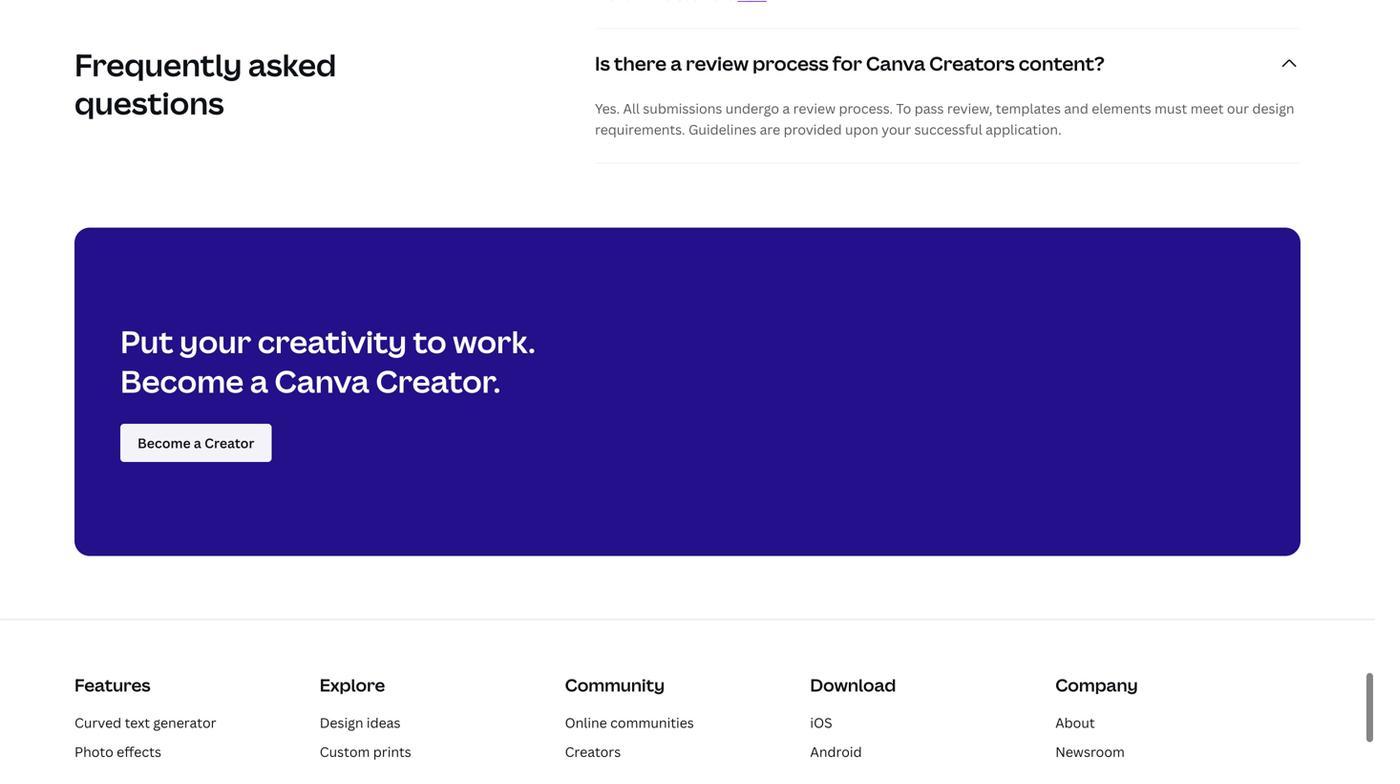 Task type: locate. For each thing, give the bounding box(es) containing it.
online communities
[[565, 714, 694, 732]]

must
[[1155, 99, 1188, 118]]

design
[[1253, 99, 1295, 118]]

all
[[623, 99, 640, 118]]

become
[[120, 361, 244, 402]]

ios link
[[810, 714, 833, 732]]

creators
[[930, 50, 1015, 77], [565, 743, 621, 761]]

frequently asked questions
[[75, 44, 337, 124]]

0 vertical spatial canva
[[866, 50, 926, 77]]

put your creativity to work. become a canva creator.
[[120, 321, 536, 402]]

custom prints link
[[320, 743, 411, 761]]

custom prints
[[320, 743, 411, 761]]

there
[[614, 50, 667, 77]]

1 vertical spatial your
[[180, 321, 251, 363]]

creators up review,
[[930, 50, 1015, 77]]

your
[[882, 120, 912, 139], [180, 321, 251, 363]]

a right the there
[[671, 50, 682, 77]]

generator
[[153, 714, 216, 732]]

custom
[[320, 743, 370, 761]]

our
[[1227, 99, 1250, 118]]

canva inside dropdown button
[[866, 50, 926, 77]]

review
[[686, 50, 749, 77], [794, 99, 836, 118]]

company
[[1056, 674, 1138, 697]]

0 horizontal spatial a
[[250, 361, 268, 402]]

yes. all submissions undergo a review process. to pass review, templates and elements must meet our design requirements. guidelines are provided upon your successful application.
[[595, 99, 1295, 139]]

1 horizontal spatial canva
[[866, 50, 926, 77]]

0 vertical spatial review
[[686, 50, 749, 77]]

0 vertical spatial a
[[671, 50, 682, 77]]

for
[[833, 50, 862, 77]]

effects
[[117, 743, 161, 761]]

your down to
[[882, 120, 912, 139]]

frequently
[[75, 44, 242, 85]]

1 vertical spatial canva
[[275, 361, 370, 402]]

0 horizontal spatial canva
[[275, 361, 370, 402]]

1 horizontal spatial creators
[[930, 50, 1015, 77]]

yes.
[[595, 99, 620, 118]]

a up provided
[[783, 99, 790, 118]]

a
[[671, 50, 682, 77], [783, 99, 790, 118], [250, 361, 268, 402]]

1 horizontal spatial a
[[671, 50, 682, 77]]

text
[[125, 714, 150, 732]]

2 horizontal spatial a
[[783, 99, 790, 118]]

a inside yes. all submissions undergo a review process. to pass review, templates and elements must meet our design requirements. guidelines are provided upon your successful application.
[[783, 99, 790, 118]]

questions
[[75, 82, 224, 124]]

creativity
[[258, 321, 407, 363]]

online communities link
[[565, 714, 694, 732]]

review up submissions
[[686, 50, 749, 77]]

0 horizontal spatial review
[[686, 50, 749, 77]]

process
[[753, 50, 829, 77]]

canva
[[866, 50, 926, 77], [275, 361, 370, 402]]

creators link
[[565, 743, 621, 761]]

design ideas
[[320, 714, 401, 732]]

upon
[[845, 120, 879, 139]]

0 vertical spatial creators
[[930, 50, 1015, 77]]

successful
[[915, 120, 983, 139]]

2 vertical spatial a
[[250, 361, 268, 402]]

a inside put your creativity to work. become a canva creator.
[[250, 361, 268, 402]]

0 horizontal spatial creators
[[565, 743, 621, 761]]

1 vertical spatial creators
[[565, 743, 621, 761]]

0 horizontal spatial your
[[180, 321, 251, 363]]

creators down online
[[565, 743, 621, 761]]

1 vertical spatial review
[[794, 99, 836, 118]]

1 vertical spatial a
[[783, 99, 790, 118]]

review up provided
[[794, 99, 836, 118]]

your right put
[[180, 321, 251, 363]]

a right become on the left of the page
[[250, 361, 268, 402]]

explore
[[320, 674, 385, 697]]

canva inside put your creativity to work. become a canva creator.
[[275, 361, 370, 402]]

1 horizontal spatial your
[[882, 120, 912, 139]]

android link
[[810, 743, 862, 761]]

newsroom link
[[1056, 743, 1125, 761]]

0 vertical spatial your
[[882, 120, 912, 139]]

1 horizontal spatial review
[[794, 99, 836, 118]]



Task type: vqa. For each thing, say whether or not it's contained in the screenshot.
second Add from the bottom of the Curved text generator Photo effects Image enhancer Add frames to photos Add text to photos Online video recorder
no



Task type: describe. For each thing, give the bounding box(es) containing it.
process.
[[839, 99, 893, 118]]

meet
[[1191, 99, 1224, 118]]

work.
[[453, 321, 536, 363]]

download
[[810, 674, 896, 697]]

ios
[[810, 714, 833, 732]]

is there a review process for canva creators content?
[[595, 50, 1105, 77]]

requirements.
[[595, 120, 686, 139]]

your inside yes. all submissions undergo a review process. to pass review, templates and elements must meet our design requirements. guidelines are provided upon your successful application.
[[882, 120, 912, 139]]

is
[[595, 50, 610, 77]]

photo effects
[[75, 743, 161, 761]]

templates
[[996, 99, 1061, 118]]

photo
[[75, 743, 113, 761]]

creator.
[[376, 361, 501, 402]]

ideas
[[367, 714, 401, 732]]

provided
[[784, 120, 842, 139]]

features
[[75, 674, 151, 697]]

design ideas link
[[320, 714, 401, 732]]

application.
[[986, 120, 1062, 139]]

is there a review process for canva creators content? button
[[595, 29, 1301, 98]]

about link
[[1056, 714, 1095, 732]]

pass
[[915, 99, 944, 118]]

and
[[1064, 99, 1089, 118]]

curved text generator
[[75, 714, 216, 732]]

guidelines
[[689, 120, 757, 139]]

review inside dropdown button
[[686, 50, 749, 77]]

photo effects link
[[75, 743, 161, 761]]

put
[[120, 321, 173, 363]]

about
[[1056, 714, 1095, 732]]

elements
[[1092, 99, 1152, 118]]

are
[[760, 120, 781, 139]]

design
[[320, 714, 363, 732]]

review,
[[948, 99, 993, 118]]

communities
[[611, 714, 694, 732]]

creators inside dropdown button
[[930, 50, 1015, 77]]

online
[[565, 714, 607, 732]]

newsroom
[[1056, 743, 1125, 761]]

android
[[810, 743, 862, 761]]

content?
[[1019, 50, 1105, 77]]

curved text generator link
[[75, 714, 216, 732]]

prints
[[373, 743, 411, 761]]

to
[[413, 321, 447, 363]]

review inside yes. all submissions undergo a review process. to pass review, templates and elements must meet our design requirements. guidelines are provided upon your successful application.
[[794, 99, 836, 118]]

your inside put your creativity to work. become a canva creator.
[[180, 321, 251, 363]]

submissions
[[643, 99, 723, 118]]

community
[[565, 674, 665, 697]]

asked
[[248, 44, 337, 85]]

curved
[[75, 714, 122, 732]]

a inside dropdown button
[[671, 50, 682, 77]]

to
[[897, 99, 912, 118]]

undergo
[[726, 99, 780, 118]]



